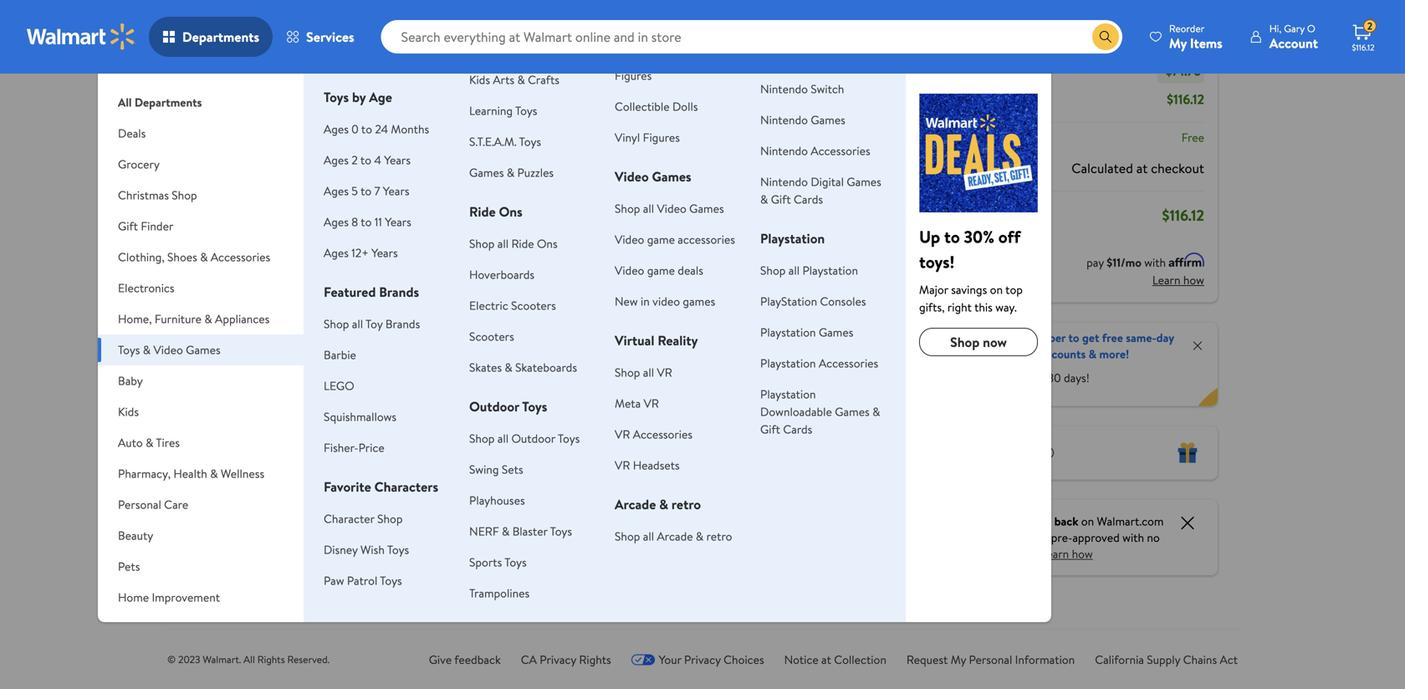 Task type: vqa. For each thing, say whether or not it's contained in the screenshot.
Shop wellness and self-care. image
no



Task type: describe. For each thing, give the bounding box(es) containing it.
11
[[375, 214, 382, 230]]

case
[[645, 492, 673, 511]]

2 vertical spatial $116.12
[[1162, 205, 1204, 226]]

wellness
[[221, 465, 264, 482]]

& inside nintendo digital games & gift cards
[[760, 191, 768, 207]]

games inside playstation downloadable games & gift cards
[[835, 404, 870, 420]]

gifts,
[[919, 299, 945, 315]]

games inside dropdown button
[[186, 342, 221, 358]]

gift for playstation downloadable games & gift cards
[[760, 421, 780, 437]]

profile™
[[497, 386, 541, 404]]

playstation up consoles at the top right
[[802, 262, 858, 278]]

basket
[[245, 441, 284, 459]]

nintendo digital games & gift cards link
[[760, 174, 881, 207]]

shop all ride ons
[[469, 235, 558, 252]]

cash
[[1029, 513, 1052, 529]]

game for deals
[[647, 262, 675, 278]]

vr up "pouches,"
[[615, 457, 630, 473]]

lined
[[735, 441, 766, 459]]

toys & video games
[[118, 342, 221, 358]]

0 vertical spatial learn
[[1152, 272, 1180, 288]]

all down arcade & retro at the left bottom of the page
[[643, 528, 654, 544]]

consoles
[[820, 293, 866, 309]]

supply
[[1147, 651, 1180, 668]]

to inside become a member to get free same-day delivery, gas discounts & more!
[[1068, 330, 1079, 346]]

vr accessories link
[[615, 426, 693, 442]]

1 horizontal spatial learn how
[[1152, 272, 1204, 288]]

steel inside 'now $49.00 $129.99 chefman turbo fry stainless steel air fryer with basket divider, 8 quart'
[[217, 422, 247, 441]]

shop for playstation
[[760, 262, 786, 278]]

try walmart+ free for 30 days!
[[936, 369, 1090, 386]]

shop for video
[[615, 200, 640, 217]]

gift for nintendo digital games & gift cards
[[771, 191, 791, 207]]

divider,
[[217, 459, 262, 478]]

2- down pickup
[[350, 49, 359, 64]]

toy
[[366, 316, 383, 332]]

& right nerf
[[502, 523, 510, 539]]

learn how link
[[1041, 546, 1093, 562]]

now $7.49 $15.97 huntworth men's force heat boost™ lined beanie (realtree edge®)
[[735, 346, 830, 478]]

3+ inside now $49.00 group
[[221, 475, 232, 489]]

add inside now $349.00 group
[[376, 299, 397, 315]]

day inside now $349.00 group
[[364, 489, 379, 503]]

video up "new"
[[615, 262, 644, 278]]

-$71.76
[[1161, 61, 1201, 80]]

men's
[[735, 404, 768, 422]]

day inside become a member to get free same-day delivery, gas discounts & more!
[[1156, 330, 1174, 346]]

shop for toy
[[324, 316, 349, 332]]

now $49.00 group
[[217, 184, 317, 498]]

departments inside "link"
[[134, 94, 202, 110]]

cards for nintendo
[[794, 191, 823, 207]]

deals
[[678, 262, 703, 278]]

shop for ride
[[469, 235, 495, 252]]

1 vertical spatial $116.12
[[1167, 90, 1204, 108]]

0 vertical spatial brands
[[379, 283, 419, 301]]

to for 0
[[361, 121, 372, 137]]

games up accessories
[[689, 200, 724, 217]]

1 vertical spatial learn how
[[1041, 546, 1093, 562]]

2 horizontal spatial 3+ day shipping
[[479, 26, 547, 40]]

virtual
[[615, 331, 654, 350]]

0 vertical spatial $116.12
[[1352, 42, 1374, 53]]

$349.00/ca
[[347, 381, 403, 398]]

free inside become a member to get free same-day delivery, gas discounts & more!
[[1102, 330, 1123, 346]]

kids for kids arts & crafts
[[469, 72, 490, 88]]

now for $49.00
[[217, 346, 247, 367]]

nintendo for nintendo digital games & gift cards
[[760, 174, 808, 190]]

now for $16.98
[[605, 346, 635, 367]]

california supply chains act link
[[1095, 651, 1238, 668]]

video down vinyl
[[615, 167, 649, 186]]

close walmart plus section image
[[1191, 339, 1204, 353]]

stainless inside 'now $49.00 $129.99 chefman turbo fry stainless steel air fryer with basket divider, 8 quart'
[[239, 404, 289, 422]]

2- up all departments "link"
[[221, 26, 230, 40]]

video up video game deals
[[615, 231, 644, 248]]

games down switch
[[811, 112, 845, 128]]

notice at collection link
[[784, 651, 886, 668]]

5
[[351, 183, 358, 199]]

vinyl figures
[[615, 129, 680, 146]]

games up shop all video games
[[652, 167, 691, 186]]

request my personal information link
[[906, 651, 1075, 668]]

you're
[[1017, 529, 1048, 546]]

video up video game accessories link
[[657, 200, 686, 217]]

shop all video games
[[615, 200, 724, 217]]

departments inside dropdown button
[[182, 28, 259, 46]]

add for now $7.49
[[764, 299, 785, 315]]

toys & video games image
[[919, 94, 1038, 212]]

add button for now $349.00
[[350, 294, 411, 321]]

& inside playstation downloadable games & gift cards
[[872, 404, 880, 420]]

shop for deals
[[207, 153, 240, 174]]

vr up ¢/count at the left of page
[[657, 364, 672, 381]]

christmas
[[118, 187, 169, 203]]

electric scooters
[[469, 297, 556, 314]]

shipping inside now $16.98 group
[[635, 468, 671, 483]]

kids for kids
[[118, 404, 139, 420]]

2-day shipping inside now $348.00 group
[[479, 475, 542, 489]]

countertop
[[476, 459, 544, 478]]

ages for ages 8 to 11 years
[[324, 214, 349, 230]]

your privacy choices link
[[631, 651, 764, 668]]

now
[[983, 333, 1007, 351]]

now $348.00 $579.00 ge profile™ opal™ nugget ice maker with side tank, countertop icemaker, stainless steel
[[476, 346, 564, 514]]

& right skates in the bottom of the page
[[505, 359, 512, 376]]

now for $348.00
[[476, 346, 506, 367]]

0
[[351, 121, 359, 137]]

to for 8
[[361, 214, 372, 230]]

blaster
[[512, 523, 548, 539]]

now $349.00 $499.00 $349.00/ca xbox series x video game console, black
[[347, 346, 433, 455]]

stainless inside now $348.00 $579.00 ge profile™ opal™ nugget ice maker with side tank, countertop icemaker, stainless steel
[[476, 496, 526, 514]]

cherries
[[605, 437, 655, 455]]

shipping inside now $349.00 group
[[381, 489, 417, 503]]

personal care button
[[98, 489, 304, 520]]

skates
[[469, 359, 502, 376]]

add button for now $348.00
[[479, 294, 540, 321]]

add inside now $49.00 group
[[247, 299, 268, 315]]

steel inside now $348.00 $579.00 ge profile™ opal™ nugget ice maker with side tank, countertop icemaker, stainless steel
[[529, 496, 558, 514]]

2 horizontal spatial 3+
[[479, 26, 491, 40]]

pharmacy,
[[118, 465, 171, 482]]

deal for now $348.00
[[483, 193, 503, 207]]

collectible for collectible action figures
[[615, 50, 670, 66]]

shop all arcade & retro
[[615, 528, 732, 544]]

0 vertical spatial outdoor
[[469, 397, 519, 416]]

major
[[919, 281, 948, 298]]

nintendo games
[[760, 112, 845, 128]]

give feedback
[[429, 651, 501, 668]]

1 horizontal spatial ons
[[537, 235, 558, 252]]

patrol
[[347, 572, 377, 589]]

0 vertical spatial ons
[[499, 202, 522, 221]]

pickup
[[350, 26, 379, 40]]

Walmart Site-Wide search field
[[381, 20, 1122, 54]]

by
[[352, 88, 366, 106]]

$16.98
[[639, 346, 680, 367]]

2-day shipping inside now $16.98 group
[[609, 468, 671, 483]]

& right 'arts'
[[517, 72, 525, 88]]

1 horizontal spatial rights
[[579, 651, 611, 668]]

playstation for playstation
[[760, 229, 825, 248]]

character
[[324, 511, 374, 527]]

to inside up to 30% off toys! major savings on top gifts, right this way.
[[944, 225, 960, 248]]

snacks
[[605, 455, 645, 474]]

all for outdoor toys
[[497, 430, 509, 447]]

shop left now
[[950, 333, 980, 351]]

berries
[[638, 419, 679, 437]]

1 horizontal spatial all
[[243, 652, 255, 667]]

beauty
[[118, 527, 153, 544]]

nintendo for nintendo switch
[[760, 81, 808, 97]]

nerf & blaster toys link
[[469, 523, 572, 539]]

video game deals
[[615, 262, 703, 278]]

0 vertical spatial retro
[[671, 495, 701, 513]]

1 vertical spatial figures
[[643, 129, 680, 146]]

character shop link
[[324, 511, 403, 527]]

years right 12+ in the left top of the page
[[371, 245, 398, 261]]

search icon image
[[1099, 30, 1112, 43]]

shop more deals
[[207, 153, 318, 174]]

hoverboards
[[469, 266, 534, 283]]

fryer
[[270, 422, 301, 441]]

clothing, shoes & accessories button
[[98, 242, 304, 273]]

tires
[[156, 434, 180, 451]]

shop down favorite characters
[[377, 511, 403, 527]]

cards for playstation
[[783, 421, 812, 437]]

& left puzzles
[[507, 164, 514, 181]]

lego link
[[324, 378, 354, 394]]

vr down welch's,
[[615, 426, 630, 442]]

my for items
[[1169, 34, 1187, 52]]

0 vertical spatial how
[[1183, 272, 1204, 288]]

home,
[[118, 311, 152, 327]]

disney
[[324, 542, 358, 558]]

1 horizontal spatial on
[[1081, 513, 1094, 529]]

skateboards
[[515, 359, 577, 376]]

now $349.00 group
[[347, 184, 446, 513]]

$187.88
[[1163, 33, 1204, 51]]

personal inside dropdown button
[[118, 496, 161, 513]]

ca privacy rights
[[521, 651, 611, 668]]

on inside up to 30% off toys! major savings on top gifts, right this way.
[[990, 281, 1003, 298]]

add to cart image for now $16.98
[[615, 297, 635, 317]]

games down s.t.e.a.m.
[[469, 164, 504, 181]]

to for 5
[[361, 183, 372, 199]]

auto & tires button
[[98, 427, 304, 458]]

all for virtual reality
[[643, 364, 654, 381]]

playstation
[[760, 293, 817, 309]]

0 horizontal spatial learn
[[1041, 546, 1069, 562]]

& right shoes
[[200, 249, 208, 265]]

shoes
[[167, 249, 197, 265]]

o
[[1307, 21, 1315, 36]]

shop all toy brands link
[[324, 316, 420, 332]]

deal for now $16.98
[[612, 193, 632, 207]]

playstation accessories link
[[760, 355, 878, 371]]

shop for arcade
[[615, 528, 640, 544]]

1 vertical spatial 2
[[351, 152, 358, 168]]

nintendo for nintendo accessories
[[760, 143, 808, 159]]

ages for ages 2 to 4 years
[[324, 152, 349, 168]]

3+ day shipping inside now $49.00 group
[[221, 475, 288, 489]]

nerf & blaster toys
[[469, 523, 572, 539]]

departments button
[[149, 17, 273, 57]]

vr right meta
[[644, 395, 659, 411]]

privacy for ca
[[540, 651, 576, 668]]

& down 80
[[659, 495, 668, 513]]

& right health
[[210, 465, 218, 482]]

add to cart image for now $349.00
[[356, 297, 376, 317]]

1 horizontal spatial personal
[[969, 651, 1012, 668]]

add to cart image for now $348.00
[[486, 297, 506, 317]]

pay $11/mo with
[[1086, 254, 1169, 271]]

characters
[[374, 478, 438, 496]]

nintendo for nintendo games
[[760, 112, 808, 128]]

side
[[476, 441, 501, 459]]

accessories inside dropdown button
[[211, 249, 270, 265]]

this
[[974, 299, 993, 315]]

playstation for playstation games
[[760, 324, 816, 340]]

all for playstation
[[788, 262, 800, 278]]

with inside now $348.00 $579.00 ge profile™ opal™ nugget ice maker with side tank, countertop icemaker, stainless steel
[[536, 422, 560, 441]]

playstation consoles
[[760, 293, 866, 309]]

(realtree
[[735, 459, 789, 478]]

pets
[[118, 558, 140, 575]]

gas
[[1017, 346, 1034, 362]]

accessories for vr accessories
[[633, 426, 693, 442]]

shipping inside now $348.00 group
[[506, 475, 542, 489]]

with inside 'now $49.00 $129.99 chefman turbo fry stainless steel air fryer with basket divider, 8 quart'
[[217, 441, 242, 459]]

christmas shop button
[[98, 180, 304, 211]]



Task type: locate. For each thing, give the bounding box(es) containing it.
0 horizontal spatial 3+
[[221, 475, 232, 489]]

1 add from the left
[[247, 299, 268, 315]]

day down pickup
[[359, 49, 374, 64]]

how down the affirm image
[[1183, 272, 1204, 288]]

departments up deals dropdown button
[[134, 94, 202, 110]]

1 vertical spatial kids
[[118, 404, 139, 420]]

with left no
[[1122, 529, 1144, 546]]

$116.12 up the affirm image
[[1162, 205, 1204, 226]]

health
[[173, 465, 207, 482]]

arcade & retro
[[615, 495, 701, 513]]

& down nintendo accessories "link"
[[760, 191, 768, 207]]

1 horizontal spatial ride
[[511, 235, 534, 252]]

now $7.49 group
[[735, 184, 834, 522]]

become a member to get free same-day delivery, gas discounts & more!
[[971, 330, 1174, 362]]

learn how down back
[[1041, 546, 1093, 562]]

1 vertical spatial how
[[1072, 546, 1093, 562]]

1 privacy from the left
[[540, 651, 576, 668]]

day down basket
[[235, 475, 249, 489]]

5 now from the left
[[735, 346, 765, 367]]

dismiss capital one banner image
[[1178, 513, 1198, 533]]

icemaker,
[[476, 478, 531, 496]]

0 vertical spatial on
[[990, 281, 1003, 298]]

game for accessories
[[647, 231, 675, 248]]

now inside 'now $49.00 $129.99 chefman turbo fry stainless steel air fryer with basket divider, 8 quart'
[[217, 346, 247, 367]]

$116.12 right account
[[1352, 42, 1374, 53]]

0 vertical spatial departments
[[182, 28, 259, 46]]

add for now $348.00
[[506, 299, 527, 315]]

scooters down hoverboards on the left top of page
[[511, 297, 556, 314]]

2 left 4
[[351, 152, 358, 168]]

deals up grocery
[[118, 125, 146, 141]]

0 horizontal spatial my
[[951, 651, 966, 668]]

vr
[[657, 364, 672, 381], [644, 395, 659, 411], [615, 426, 630, 442], [615, 457, 630, 473]]

my for personal
[[951, 651, 966, 668]]

1 vertical spatial arcade
[[657, 528, 693, 544]]

my inside reorder my items
[[1169, 34, 1187, 52]]

shop all playstation link
[[760, 262, 858, 278]]

© 2023 walmart. all rights reserved.
[[167, 652, 330, 667]]

0 horizontal spatial retro
[[671, 495, 701, 513]]

squishmallows
[[324, 409, 397, 425]]

1 vertical spatial cards
[[783, 421, 812, 437]]

3+ day shipping inside now $349.00 group
[[350, 489, 417, 503]]

8 left 11 in the top of the page
[[351, 214, 358, 230]]

learn down the affirm image
[[1152, 272, 1180, 288]]

age
[[369, 88, 392, 106]]

years for ages 2 to 4 years
[[384, 152, 411, 168]]

0 horizontal spatial add to cart image
[[227, 297, 247, 317]]

0 vertical spatial ride
[[469, 202, 496, 221]]

figures inside collectible action figures
[[615, 67, 652, 84]]

2 vertical spatial 3+ day shipping
[[350, 489, 417, 503]]

& inside dropdown button
[[143, 342, 151, 358]]

1 vertical spatial gift
[[118, 218, 138, 234]]

1 now from the left
[[217, 346, 247, 367]]

fruit
[[658, 437, 686, 455]]

2 add from the left
[[376, 299, 397, 315]]

day up character shop link
[[364, 489, 379, 503]]

ages for ages 5 to 7 years
[[324, 183, 349, 199]]

add button for now $49.00
[[220, 294, 281, 321]]

2 ages from the top
[[324, 152, 349, 168]]

1 horizontal spatial arcade
[[657, 528, 693, 544]]

& right the patio
[[147, 620, 155, 636]]

1 vertical spatial my
[[951, 651, 966, 668]]

total
[[976, 206, 1004, 225]]

shop all playstation
[[760, 262, 858, 278]]

shop up barbie "link"
[[324, 316, 349, 332]]

0 horizontal spatial all
[[118, 94, 132, 110]]

games right digital
[[847, 174, 881, 190]]

shop down video games
[[615, 200, 640, 217]]

1 vertical spatial on
[[1081, 513, 1094, 529]]

add button inside now $7.49 group
[[738, 294, 799, 321]]

banner containing become a member to get free same-day delivery, gas discounts & more!
[[901, 322, 1218, 406]]

now for $349.00
[[347, 346, 377, 367]]

now $348.00 group
[[476, 184, 575, 514]]

gift inside dropdown button
[[118, 218, 138, 234]]

0 vertical spatial scooters
[[511, 297, 556, 314]]

with
[[1144, 254, 1166, 271], [536, 422, 560, 441], [217, 441, 242, 459], [1122, 529, 1144, 546]]

1 vertical spatial deals
[[282, 153, 318, 174]]

add button inside now $16.98 group
[[608, 294, 669, 321]]

collectible for collectible dolls
[[615, 98, 670, 115]]

pay
[[1086, 254, 1104, 271]]

affirm image
[[1169, 253, 1204, 267]]

0 vertical spatial game
[[647, 231, 675, 248]]

4 now from the left
[[605, 346, 635, 367]]

0 horizontal spatial stainless
[[239, 404, 289, 422]]

add to cart image inside now $7.49 group
[[744, 297, 764, 317]]

1 add to cart image from the left
[[227, 297, 247, 317]]

day up 'arts'
[[493, 26, 508, 40]]

ages for ages 12+ years
[[324, 245, 349, 261]]

deal for now $349.00
[[353, 193, 373, 207]]

toys!
[[919, 250, 955, 273]]

3 now from the left
[[476, 346, 506, 367]]

figures up the collectible dolls link
[[615, 67, 652, 84]]

meta vr
[[615, 395, 659, 411]]

1 vertical spatial personal
[[969, 651, 1012, 668]]

2 add to cart image from the left
[[615, 297, 635, 317]]

1 horizontal spatial kids
[[469, 72, 490, 88]]

home
[[118, 589, 149, 605]]

add to cart image inside now $348.00 group
[[486, 297, 506, 317]]

to for 2
[[360, 152, 371, 168]]

day inside now $16.98 group
[[618, 468, 633, 483]]

0 vertical spatial figures
[[615, 67, 652, 84]]

deals button
[[98, 118, 304, 149]]

day up playhouses link
[[489, 475, 503, 489]]

cards inside playstation downloadable games & gift cards
[[783, 421, 812, 437]]

& right furniture
[[204, 311, 212, 327]]

furniture
[[155, 311, 202, 327]]

ages 0 to 24 months link
[[324, 121, 429, 137]]

0 vertical spatial my
[[1169, 34, 1187, 52]]

playstation up force
[[760, 386, 816, 402]]

1 horizontal spatial 2
[[1367, 19, 1373, 33]]

1 horizontal spatial retro
[[706, 528, 732, 544]]

all
[[643, 200, 654, 217], [497, 235, 509, 252], [788, 262, 800, 278], [352, 316, 363, 332], [643, 364, 654, 381], [497, 430, 509, 447], [643, 528, 654, 544]]

action
[[672, 50, 706, 66]]

nugget
[[513, 404, 556, 422]]

2 privacy from the left
[[684, 651, 721, 668]]

-
[[1161, 61, 1166, 80]]

video inside now $349.00 $499.00 $349.00/ca xbox series x video game console, black
[[347, 419, 381, 437]]

24
[[375, 121, 388, 137]]

2 vertical spatial 3+
[[350, 489, 362, 503]]

my
[[1169, 34, 1187, 52], [951, 651, 966, 668]]

on left top
[[990, 281, 1003, 298]]

5 ages from the top
[[324, 245, 349, 261]]

shop for vr
[[615, 364, 640, 381]]

years
[[384, 152, 411, 168], [383, 183, 409, 199], [385, 214, 411, 230], [371, 245, 398, 261]]

shop all ride ons link
[[469, 235, 558, 252]]

nintendo down nintendo games
[[760, 143, 808, 159]]

deal for now $7.49
[[742, 193, 761, 207]]

3 add button from the left
[[479, 294, 540, 321]]

ride up shop all ride ons on the left of page
[[469, 202, 496, 221]]

grocery button
[[98, 149, 304, 180]]

1 deal from the left
[[353, 193, 373, 207]]

ages 2 to 4 years
[[324, 152, 411, 168]]

3 deal from the left
[[612, 193, 632, 207]]

privacy choices icon image
[[631, 654, 655, 665]]

toys
[[324, 88, 349, 106], [515, 102, 537, 119], [519, 133, 541, 150], [118, 342, 140, 358], [522, 397, 547, 416], [558, 430, 580, 447], [550, 523, 572, 539], [387, 542, 409, 558], [504, 554, 527, 570], [380, 572, 402, 589]]

huntworth
[[735, 386, 798, 404]]

at for notice
[[821, 651, 831, 668]]

headsets
[[633, 457, 680, 473]]

swing
[[469, 461, 499, 478]]

3+ day shipping down basket
[[221, 475, 288, 489]]

turbo
[[274, 386, 306, 404]]

sports
[[469, 554, 502, 570]]

3 add to cart image from the left
[[744, 297, 764, 317]]

toys by age
[[324, 88, 392, 106]]

1 vertical spatial learn
[[1041, 546, 1069, 562]]

add inside now $7.49 group
[[764, 299, 785, 315]]

to right the 0
[[361, 121, 372, 137]]

2- up playhouses link
[[479, 475, 489, 489]]

3+ up personal care dropdown button
[[221, 475, 232, 489]]

1 horizontal spatial free
[[1102, 330, 1123, 346]]

now $16.98 group
[[605, 184, 705, 511]]

3 ages from the top
[[324, 183, 349, 199]]

1 horizontal spatial learn
[[1152, 272, 1180, 288]]

2 add button from the left
[[350, 294, 411, 321]]

gift inside nintendo digital games & gift cards
[[771, 191, 791, 207]]

add to cart image inside now $16.98 group
[[615, 297, 635, 317]]

1 game from the top
[[647, 231, 675, 248]]

2 now from the left
[[347, 346, 377, 367]]

2 vertical spatial gift
[[760, 421, 780, 437]]

0 horizontal spatial at
[[821, 651, 831, 668]]

add button inside now $49.00 group
[[220, 294, 281, 321]]

add to cart image
[[486, 297, 506, 317], [615, 297, 635, 317], [744, 297, 764, 317]]

to left 11 in the top of the page
[[361, 214, 372, 230]]

deals inside dropdown button
[[118, 125, 146, 141]]

day inside now $49.00 group
[[235, 475, 249, 489]]

shop all vr
[[615, 364, 672, 381]]

collectible dolls
[[615, 98, 698, 115]]

ages left 12+ in the left top of the page
[[324, 245, 349, 261]]

reorder my items
[[1169, 21, 1222, 52]]

& inside become a member to get free same-day delivery, gas discounts & more!
[[1089, 346, 1096, 362]]

4 add from the left
[[635, 299, 656, 315]]

to left 7
[[361, 183, 372, 199]]

8 left quart
[[265, 459, 273, 478]]

deal inside now $16.98 group
[[612, 193, 632, 207]]

1 horizontal spatial add to cart image
[[356, 297, 376, 317]]

1 horizontal spatial steel
[[529, 496, 558, 514]]

cards down digital
[[794, 191, 823, 207]]

2 nintendo from the top
[[760, 112, 808, 128]]

1 vertical spatial departments
[[134, 94, 202, 110]]

disney wish toys
[[324, 542, 409, 558]]

0 horizontal spatial rights
[[257, 652, 285, 667]]

4 nintendo from the top
[[760, 174, 808, 190]]

1 horizontal spatial 3+
[[350, 489, 362, 503]]

1 vertical spatial collectible
[[615, 98, 670, 115]]

add button for now $16.98
[[608, 294, 669, 321]]

shop
[[207, 153, 240, 174], [172, 187, 197, 203], [615, 200, 640, 217], [469, 235, 495, 252], [760, 262, 786, 278], [324, 316, 349, 332], [950, 333, 980, 351], [615, 364, 640, 381], [469, 430, 495, 447], [377, 511, 403, 527], [615, 528, 640, 544]]

new in video games link
[[615, 293, 715, 309]]

1 collectible from the top
[[615, 50, 670, 66]]

now down scooters link
[[476, 346, 506, 367]]

console,
[[347, 437, 397, 455]]

at right the notice on the bottom of the page
[[821, 651, 831, 668]]

learn right risk.
[[1041, 546, 1069, 562]]

1 horizontal spatial add to cart image
[[615, 297, 635, 317]]

0 vertical spatial stainless
[[239, 404, 289, 422]]

0 vertical spatial deals
[[118, 125, 146, 141]]

california
[[1095, 651, 1144, 668]]

ge
[[476, 386, 494, 404]]

walmart plus image
[[914, 339, 965, 356]]

2 deal from the left
[[483, 193, 503, 207]]

now for $7.49
[[735, 346, 765, 367]]

more
[[244, 153, 279, 174]]

2- up collectible action figures
[[609, 26, 618, 40]]

4 add button from the left
[[608, 294, 669, 321]]

video up price at the bottom left of the page
[[347, 419, 381, 437]]

games inside nintendo digital games & gift cards
[[847, 174, 881, 190]]

privacy for your
[[684, 651, 721, 668]]

game
[[384, 419, 418, 437]]

deal inside now $348.00 group
[[483, 193, 503, 207]]

ages 12+ years
[[324, 245, 398, 261]]

4 ages from the top
[[324, 214, 349, 230]]

1 vertical spatial 3+
[[221, 475, 232, 489]]

maker
[[496, 422, 532, 441]]

day up all departments "link"
[[230, 26, 245, 40]]

deal down games & puzzles link
[[483, 193, 503, 207]]

now down 'shop all toy brands'
[[347, 346, 377, 367]]

day up collectible action figures
[[618, 26, 633, 40]]

Search search field
[[381, 20, 1122, 54]]

now inside "now $16.98 $24.28 21.2 ¢/count welch's, gluten free,  berries 'n cherries fruit snacks 0.8oz pouches, 80 count case"
[[605, 346, 635, 367]]

rights left privacy choices icon
[[579, 651, 611, 668]]

games down consoles at the top right
[[819, 324, 853, 340]]

shop left more
[[207, 153, 240, 174]]

0 vertical spatial kids
[[469, 72, 490, 88]]

kids inside dropdown button
[[118, 404, 139, 420]]

12+
[[351, 245, 369, 261]]

up
[[919, 225, 940, 248]]

wish
[[360, 542, 385, 558]]

0 vertical spatial all
[[118, 94, 132, 110]]

& down arcade & retro at the left bottom of the page
[[696, 528, 704, 544]]

day inside now $348.00 group
[[489, 475, 503, 489]]

2 add to cart image from the left
[[356, 297, 376, 317]]

years right 7
[[383, 183, 409, 199]]

my up the -$71.76
[[1169, 34, 1187, 52]]

0 horizontal spatial arcade
[[615, 495, 656, 513]]

0 vertical spatial 3+ day shipping
[[479, 26, 547, 40]]

ride up hoverboards on the left top of page
[[511, 235, 534, 252]]

xbox
[[347, 400, 375, 419]]

all for video games
[[643, 200, 654, 217]]

add button inside now $348.00 group
[[479, 294, 540, 321]]

playstation for playstation accessories
[[760, 355, 816, 371]]

1 vertical spatial all
[[243, 652, 255, 667]]

0 horizontal spatial add to cart image
[[486, 297, 506, 317]]

shop down count
[[615, 528, 640, 544]]

kids up auto on the bottom left of page
[[118, 404, 139, 420]]

all up grocery
[[118, 94, 132, 110]]

4 deal from the left
[[742, 193, 761, 207]]

0 horizontal spatial 8
[[265, 459, 273, 478]]

shop all video games link
[[615, 200, 724, 217]]

add to cart image inside now $349.00 group
[[356, 297, 376, 317]]

2- inside now $16.98 group
[[609, 468, 618, 483]]

next slide for horizontalscrollerrecommendations list image
[[801, 247, 841, 287]]

2 game from the top
[[647, 262, 675, 278]]

add to cart image for now $49.00
[[227, 297, 247, 317]]

accessories for nintendo accessories
[[811, 143, 870, 159]]

& down the playstation accessories link
[[872, 404, 880, 420]]

1 horizontal spatial stainless
[[476, 496, 526, 514]]

2- inside now $348.00 group
[[479, 475, 489, 489]]

1 vertical spatial retro
[[706, 528, 732, 544]]

walmart.com
[[1097, 513, 1164, 529]]

collectible left the action
[[615, 50, 670, 66]]

no
[[1147, 529, 1160, 546]]

1 nintendo from the top
[[760, 81, 808, 97]]

collectible inside collectible action figures
[[615, 50, 670, 66]]

with right $11/mo
[[1144, 254, 1166, 271]]

series
[[379, 400, 413, 419]]

shop inside dropdown button
[[172, 187, 197, 203]]

0.8oz
[[648, 455, 679, 474]]

banner
[[901, 322, 1218, 406]]

add to cart image inside now $49.00 group
[[227, 297, 247, 317]]

ages for ages 0 to 24 months
[[324, 121, 349, 137]]

kids
[[469, 72, 490, 88], [118, 404, 139, 420]]

accessories for playstation accessories
[[819, 355, 878, 371]]

free left for
[[1006, 369, 1027, 386]]

0 vertical spatial 2
[[1367, 19, 1373, 33]]

all for featured brands
[[352, 316, 363, 332]]

0 horizontal spatial on
[[990, 281, 1003, 298]]

walmart image
[[27, 23, 135, 50]]

1 vertical spatial 8
[[265, 459, 273, 478]]

add button inside now $349.00 group
[[350, 294, 411, 321]]

deal inside now $349.00 group
[[353, 193, 373, 207]]

estimated
[[914, 206, 973, 225]]

0 horizontal spatial free
[[1006, 369, 1027, 386]]

my right request
[[951, 651, 966, 668]]

game left deals
[[647, 262, 675, 278]]

gift inside playstation downloadable games & gift cards
[[760, 421, 780, 437]]

video inside dropdown button
[[153, 342, 183, 358]]

all inside "link"
[[118, 94, 132, 110]]

add for now $16.98
[[635, 299, 656, 315]]

electronics button
[[98, 273, 304, 304]]

at for calculated
[[1136, 159, 1148, 177]]

playstation for playstation downloadable games & gift cards
[[760, 386, 816, 402]]

beauty button
[[98, 520, 304, 551]]

deal down video games
[[612, 193, 632, 207]]

add to cart image left 'in'
[[615, 297, 635, 317]]

now down appliances
[[217, 346, 247, 367]]

all for ride ons
[[497, 235, 509, 252]]

figures down collectible dolls
[[643, 129, 680, 146]]

0 vertical spatial 8
[[351, 214, 358, 230]]

shop down grocery dropdown button
[[172, 187, 197, 203]]

welch's,
[[605, 400, 652, 419]]

8 inside 'now $49.00 $129.99 chefman turbo fry stainless steel air fryer with basket divider, 8 quart'
[[265, 459, 273, 478]]

ages 2 to 4 years link
[[324, 152, 411, 168]]

trampolines
[[469, 585, 530, 601]]

for
[[1030, 369, 1045, 386]]

add button for now $7.49
[[738, 294, 799, 321]]

all right walmart.
[[243, 652, 255, 667]]

learn more about gifting image
[[1041, 446, 1055, 460]]

shop for outdoor
[[469, 430, 495, 447]]

shop all arcade & retro link
[[615, 528, 732, 544]]

1 ages from the top
[[324, 121, 349, 137]]

1 vertical spatial brands
[[385, 316, 420, 332]]

0 horizontal spatial kids
[[118, 404, 139, 420]]

collectible action figures
[[615, 50, 706, 84]]

collectible up vinyl figures
[[615, 98, 670, 115]]

retro
[[671, 495, 701, 513], [706, 528, 732, 544]]

gifting image
[[1178, 443, 1198, 463]]

3 add from the left
[[506, 299, 527, 315]]

delivery,
[[971, 346, 1014, 362]]

shop down 'ride ons' on the top left of page
[[469, 235, 495, 252]]

downloadable
[[760, 404, 832, 420]]

free right "get"
[[1102, 330, 1123, 346]]

$116.12 down "$71.76"
[[1167, 90, 1204, 108]]

0 vertical spatial arcade
[[615, 495, 656, 513]]

nintendo down nintendo switch link
[[760, 112, 808, 128]]

0 vertical spatial personal
[[118, 496, 161, 513]]

0 vertical spatial learn how
[[1152, 272, 1204, 288]]

to left "get"
[[1068, 330, 1079, 346]]

3+ up character
[[350, 489, 362, 503]]

if
[[1007, 529, 1014, 546]]

add to cart image
[[227, 297, 247, 317], [356, 297, 376, 317]]

now inside now $349.00 $499.00 $349.00/ca xbox series x video game console, black
[[347, 346, 377, 367]]

&
[[517, 72, 525, 88], [507, 164, 514, 181], [760, 191, 768, 207], [200, 249, 208, 265], [204, 311, 212, 327], [143, 342, 151, 358], [1089, 346, 1096, 362], [505, 359, 512, 376], [872, 404, 880, 420], [146, 434, 153, 451], [210, 465, 218, 482], [659, 495, 668, 513], [502, 523, 510, 539], [696, 528, 704, 544], [147, 620, 155, 636]]

1 vertical spatial at
[[821, 651, 831, 668]]

favorite
[[324, 478, 371, 496]]

0 vertical spatial collectible
[[615, 50, 670, 66]]

shipping inside now $49.00 group
[[252, 475, 288, 489]]

& inside dropdown button
[[146, 434, 153, 451]]

personal
[[118, 496, 161, 513], [969, 651, 1012, 668]]

years for ages 5 to 7 years
[[383, 183, 409, 199]]

force
[[771, 404, 805, 422]]

sports toys link
[[469, 554, 527, 570]]

0 vertical spatial gift
[[771, 191, 791, 207]]

1 vertical spatial stainless
[[476, 496, 526, 514]]

vr accessories
[[615, 426, 693, 442]]

now inside now $7.49 $15.97 huntworth men's force heat boost™ lined beanie (realtree edge®)
[[735, 346, 765, 367]]

steel up blaster
[[529, 496, 558, 514]]

years for ages 8 to 11 years
[[385, 214, 411, 230]]

shop up 'playstation'
[[760, 262, 786, 278]]

playstation up the "shop all playstation"
[[760, 229, 825, 248]]

1 vertical spatial outdoor
[[511, 430, 555, 447]]

information
[[1015, 651, 1075, 668]]

1 vertical spatial ons
[[537, 235, 558, 252]]

to left 4
[[360, 152, 371, 168]]

1 add button from the left
[[220, 294, 281, 321]]

estimated total
[[914, 206, 1004, 225]]

add inside now $16.98 group
[[635, 299, 656, 315]]

¢/count
[[627, 381, 667, 398]]

& left tires
[[146, 434, 153, 451]]

how down earn 5% cash back on walmart.com
[[1072, 546, 1093, 562]]

1 horizontal spatial 8
[[351, 214, 358, 230]]

deal inside now $7.49 group
[[742, 193, 761, 207]]

$15.97
[[735, 367, 765, 383]]

privacy
[[540, 651, 576, 668], [684, 651, 721, 668]]

3+ day shipping up kids arts & crafts at the top
[[479, 26, 547, 40]]

0 horizontal spatial how
[[1072, 546, 1093, 562]]

scooters link
[[469, 328, 514, 345]]

1 vertical spatial free
[[1006, 369, 1027, 386]]

nintendo up nintendo games
[[760, 81, 808, 97]]

on right back
[[1081, 513, 1094, 529]]

2 collectible from the top
[[615, 98, 670, 115]]

0 horizontal spatial privacy
[[540, 651, 576, 668]]

barbie link
[[324, 347, 356, 363]]

deal left 7
[[353, 193, 373, 207]]

years right 4
[[384, 152, 411, 168]]

now $16.98 $24.28 21.2 ¢/count welch's, gluten free,  berries 'n cherries fruit snacks 0.8oz pouches, 80 count case
[[605, 346, 695, 511]]

1 add to cart image from the left
[[486, 297, 506, 317]]

reorder
[[1169, 21, 1205, 36]]

3+ inside now $349.00 group
[[350, 489, 362, 503]]

1 vertical spatial ride
[[511, 235, 534, 252]]

3 nintendo from the top
[[760, 143, 808, 159]]

nintendo inside nintendo digital games & gift cards
[[760, 174, 808, 190]]

same-
[[1126, 330, 1156, 346]]

5 add button from the left
[[738, 294, 799, 321]]

0 horizontal spatial 3+ day shipping
[[221, 475, 288, 489]]

with up 1228 on the left bottom of page
[[536, 422, 560, 441]]

baby button
[[98, 365, 304, 396]]

with inside see if you're pre-approved with no credit risk.
[[1122, 529, 1144, 546]]

add inside now $348.00 group
[[506, 299, 527, 315]]

personal up beauty
[[118, 496, 161, 513]]

0 vertical spatial steel
[[217, 422, 247, 441]]

all down video games
[[643, 200, 654, 217]]

now inside now $348.00 $579.00 ge profile™ opal™ nugget ice maker with side tank, countertop icemaker, stainless steel
[[476, 346, 506, 367]]

0 horizontal spatial personal
[[118, 496, 161, 513]]

with up 'wellness'
[[217, 441, 242, 459]]

0 horizontal spatial steel
[[217, 422, 247, 441]]

1 horizontal spatial at
[[1136, 159, 1148, 177]]

shop up 21.2
[[615, 364, 640, 381]]

0 vertical spatial 3+
[[479, 26, 491, 40]]

add to cart image up scooters link
[[486, 297, 506, 317]]

1 vertical spatial scooters
[[469, 328, 514, 345]]

5 add from the left
[[764, 299, 785, 315]]

1 horizontal spatial my
[[1169, 34, 1187, 52]]

toys inside dropdown button
[[118, 342, 140, 358]]

0 horizontal spatial ons
[[499, 202, 522, 221]]

clothing,
[[118, 249, 164, 265]]

request
[[906, 651, 948, 668]]

playstation inside playstation downloadable games & gift cards
[[760, 386, 816, 402]]

cards inside nintendo digital games & gift cards
[[794, 191, 823, 207]]

arts
[[493, 72, 514, 88]]

add to cart image for now $7.49
[[744, 297, 764, 317]]

brands up toy
[[379, 283, 419, 301]]



